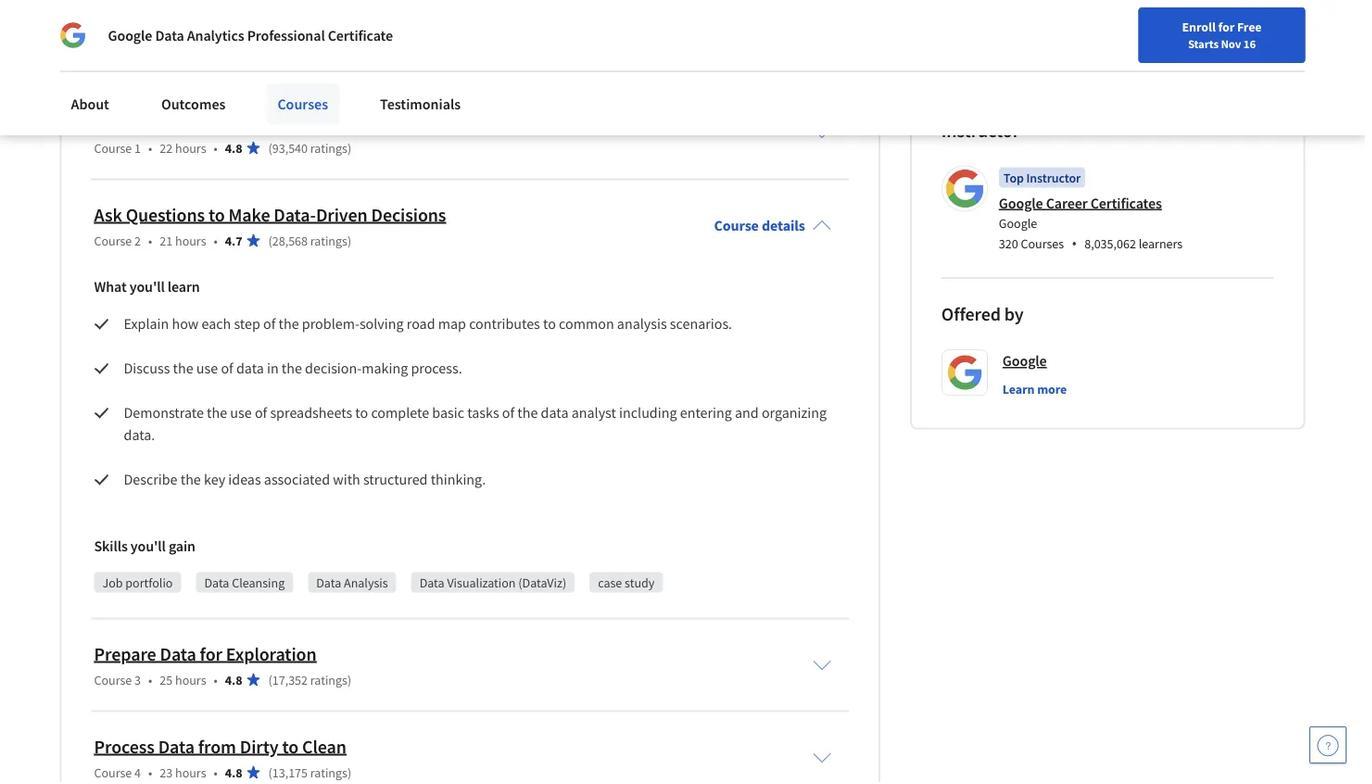 Task type: locate. For each thing, give the bounding box(es) containing it.
1 4.8 from the top
[[225, 140, 242, 157]]

google
[[108, 26, 152, 44], [999, 194, 1043, 213], [999, 215, 1037, 232], [1003, 352, 1047, 371]]

3 hours from the top
[[175, 672, 206, 689]]

1 vertical spatial more
[[1037, 381, 1067, 398]]

top instructor google career certificates google 320 courses • 8,035,062 learners
[[999, 170, 1183, 254]]

data up 25
[[160, 643, 196, 666]]

1 vertical spatial in
[[267, 360, 279, 378]]

the
[[279, 315, 299, 334], [173, 360, 193, 378], [282, 360, 302, 378], [207, 404, 227, 423], [517, 404, 538, 423], [180, 471, 201, 489]]

2 4.8 from the top
[[225, 672, 242, 689]]

associated
[[264, 471, 330, 489]]

everywhere
[[291, 111, 385, 134]]

1 horizontal spatial courses
[[1021, 236, 1064, 252]]

solving
[[359, 315, 404, 334]]

are
[[631, 0, 652, 6]]

ratings for everywhere
[[310, 140, 347, 157]]

data left "analyst"
[[541, 404, 569, 423]]

in
[[776, 0, 789, 6], [267, 360, 279, 378]]

foundations: data, data, everywhere link
[[94, 111, 385, 134]]

learn
[[1003, 381, 1035, 398]]

course for foundations: data, data, everywhere
[[94, 140, 132, 157]]

instructor up top
[[941, 119, 1020, 142]]

outcomes link
[[150, 83, 237, 124]]

1 ratings from the top
[[310, 140, 347, 157]]

0 horizontal spatial use
[[196, 360, 218, 378]]

•
[[148, 140, 152, 157], [214, 140, 218, 157], [148, 233, 152, 249], [214, 233, 218, 249], [1072, 234, 1077, 254], [148, 672, 152, 689], [214, 672, 218, 689], [148, 765, 152, 781], [214, 765, 218, 781]]

1 horizontal spatial more
[[1037, 381, 1067, 398]]

0 horizontal spatial for
[[200, 643, 222, 666]]

more down analytics
[[95, 37, 130, 55]]

( down 'ask questions to make data-driven decisions' link
[[268, 233, 272, 249]]

0 horizontal spatial in
[[267, 360, 279, 378]]

( for everywhere
[[268, 140, 272, 157]]

) down the driven
[[347, 233, 351, 249]]

1 vertical spatial instructor
[[1026, 170, 1081, 186]]

more right learn
[[1037, 381, 1067, 398]]

2 horizontal spatial data
[[541, 404, 569, 423]]

what
[[94, 278, 127, 296]]

nov
[[1221, 36, 1241, 51]]

data up read
[[60, 10, 89, 29]]

data left visualization
[[419, 575, 444, 591]]

course left 1
[[94, 140, 132, 157]]

0 vertical spatial instructor
[[941, 119, 1020, 142]]

0 vertical spatial courses
[[277, 95, 328, 113]]

data left a
[[155, 26, 184, 44]]

menu item
[[976, 19, 1095, 79]]

for up "nov"
[[1218, 19, 1235, 35]]

courses up ( 93,540 ratings )
[[277, 95, 328, 113]]

scenarios.
[[670, 315, 732, 334]]

gain
[[169, 537, 196, 556]]

you'll left gain
[[131, 537, 166, 556]]

course left 2
[[94, 233, 132, 249]]

1 hours from the top
[[175, 140, 206, 157]]

1 horizontal spatial use
[[230, 404, 252, 423]]

• right 2
[[148, 233, 152, 249]]

course 4 • 23 hours •
[[94, 765, 218, 781]]

( down dirty on the bottom of the page
[[268, 765, 272, 781]]

google image
[[60, 22, 86, 48]]

3 ( from the top
[[268, 672, 272, 689]]

1 vertical spatial you'll
[[131, 537, 166, 556]]

0 vertical spatial you'll
[[129, 278, 165, 296]]

0 horizontal spatial data
[[60, 10, 89, 29]]

to left complete
[[355, 404, 368, 423]]

2 data, from the left
[[246, 111, 288, 134]]

course 2 • 21 hours •
[[94, 233, 218, 249]]

) right 13,175
[[347, 765, 351, 781]]

25
[[160, 672, 173, 689]]

2 ratings from the top
[[310, 233, 347, 249]]

( 28,568 ratings )
[[268, 233, 351, 249]]

use for spreadsheets
[[230, 404, 252, 423]]

3 ratings from the top
[[310, 672, 347, 689]]

structured
[[363, 471, 428, 489]]

exploration
[[226, 643, 317, 666]]

testimonials link
[[369, 83, 472, 124]]

4.8 for data,
[[225, 140, 242, 157]]

hours right 25
[[175, 672, 206, 689]]

1 vertical spatial data
[[236, 360, 264, 378]]

None search field
[[264, 12, 607, 49]]

analytics
[[187, 26, 244, 44]]

course inside dropdown button
[[714, 217, 759, 235]]

instructor up career
[[1026, 170, 1081, 186]]

analyst
[[571, 404, 616, 423]]

0 vertical spatial with
[[154, 10, 184, 29]]

( 13,175 ratings )
[[268, 765, 351, 781]]

1 ) from the top
[[347, 140, 351, 157]]

4.8 down prepare data for exploration link
[[225, 672, 242, 689]]

in up spreadsheets
[[267, 360, 279, 378]]

data
[[155, 26, 184, 44], [204, 575, 229, 591], [316, 575, 341, 591], [419, 575, 444, 591], [160, 643, 196, 666], [158, 735, 195, 758]]

courses
[[277, 95, 328, 113], [1021, 236, 1064, 252]]

1 horizontal spatial with
[[333, 471, 360, 489]]

hours for for
[[175, 672, 206, 689]]

ask
[[94, 203, 122, 227]]

0 horizontal spatial with
[[154, 10, 184, 29]]

for left exploration on the left
[[200, 643, 222, 666]]

) right 17,352
[[347, 672, 351, 689]]

to inside demonstrate the use of spreadsheets to complete basic tasks of the data analyst including entering and organizing data.
[[355, 404, 368, 423]]

4.8 down foundations: data, data, everywhere link at the top of the page
[[225, 140, 242, 157]]

starts
[[1188, 36, 1219, 51]]

( down exploration on the left
[[268, 672, 272, 689]]

ratings right 17,352
[[310, 672, 347, 689]]

1 vertical spatial courses
[[1021, 236, 1064, 252]]

1 data, from the left
[[201, 111, 243, 134]]

of right the salary
[[368, 10, 381, 29]]

course left details
[[714, 217, 759, 235]]

instructor
[[941, 119, 1020, 142], [1026, 170, 1081, 186]]

of right step
[[263, 315, 276, 334]]

the right step
[[279, 315, 299, 334]]

demonstrate the use of spreadsheets to complete basic tasks of the data analyst including entering and organizing data.
[[124, 404, 830, 445]]

4.8 down process data from dirty to clean 'link'
[[225, 765, 242, 781]]

courses inside top instructor google career certificates google 320 courses • 8,035,062 learners
[[1021, 236, 1064, 252]]

median
[[198, 10, 247, 29]]

analytics
[[92, 10, 151, 29]]

open
[[710, 0, 743, 6]]

2 ( from the top
[[268, 233, 272, 249]]

1 horizontal spatial instructor
[[1026, 170, 1081, 186]]

1 horizontal spatial data
[[236, 360, 264, 378]]

certificate
[[328, 26, 393, 44]]

you'll left "learn" in the top of the page
[[129, 278, 165, 296]]

of
[[368, 10, 381, 29], [263, 315, 276, 334], [221, 360, 233, 378], [255, 404, 267, 423], [502, 404, 515, 423]]

with left structured
[[333, 471, 360, 489]]

2 ) from the top
[[347, 233, 351, 249]]

• right 1
[[148, 140, 152, 157]]

explain
[[124, 315, 169, 334]]

course left 4
[[94, 765, 132, 781]]

for inside enroll for free starts nov 16
[[1218, 19, 1235, 35]]

4 hours from the top
[[175, 765, 206, 781]]

the right tasks
[[517, 404, 538, 423]]

data
[[60, 10, 89, 29], [236, 360, 264, 378], [541, 404, 569, 423]]

1 vertical spatial for
[[200, 643, 222, 666]]

0 horizontal spatial data,
[[201, 111, 243, 134]]

0 vertical spatial in
[[776, 0, 789, 6]]

1 vertical spatial use
[[230, 404, 252, 423]]

ratings down "everywhere"
[[310, 140, 347, 157]]

basic
[[432, 404, 464, 423]]

by
[[1004, 303, 1024, 326]]

0 vertical spatial data
[[60, 10, 89, 29]]

) for foundations: data, data, everywhere
[[347, 140, 351, 157]]

0 vertical spatial more
[[95, 37, 130, 55]]

4 ( from the top
[[268, 765, 272, 781]]

describe the key ideas associated with structured thinking.
[[124, 471, 486, 489]]

enroll for free starts nov 16
[[1182, 19, 1262, 51]]

4 ratings from the top
[[310, 765, 347, 781]]

course for process data from dirty to clean
[[94, 765, 132, 781]]

course left 3
[[94, 672, 132, 689]]

1 horizontal spatial data,
[[246, 111, 288, 134]]

case
[[598, 575, 622, 591]]

1 ( from the top
[[268, 140, 272, 157]]

in inside the 'there are 483,000 open jobs in data analytics with a median entry-level salary of $92,000.¹ read more'
[[776, 0, 789, 6]]

• down prepare data for exploration link
[[214, 672, 218, 689]]

) down "everywhere"
[[347, 140, 351, 157]]

with
[[154, 10, 184, 29], [333, 471, 360, 489]]

in right jobs
[[776, 0, 789, 6]]

including
[[619, 404, 677, 423]]

google up learn
[[1003, 352, 1047, 371]]

data left the cleansing
[[204, 575, 229, 591]]

0 vertical spatial for
[[1218, 19, 1235, 35]]

google link
[[1003, 350, 1047, 372]]

4.8
[[225, 140, 242, 157], [225, 672, 242, 689], [225, 765, 242, 781]]

13,175
[[272, 765, 308, 781]]

testimonials
[[380, 95, 461, 113]]

28,568
[[272, 233, 308, 249]]

describe
[[124, 471, 178, 489]]

0 vertical spatial 4.8
[[225, 140, 242, 157]]

1 horizontal spatial for
[[1218, 19, 1235, 35]]

show notifications image
[[1115, 23, 1137, 45]]

) for process data from dirty to clean
[[347, 765, 351, 781]]

• left 8,035,062
[[1072, 234, 1077, 254]]

data-
[[274, 203, 316, 227]]

2 hours from the top
[[175, 233, 206, 249]]

hours right 22
[[175, 140, 206, 157]]

( down foundations: data, data, everywhere link at the top of the page
[[268, 140, 272, 157]]

3 ) from the top
[[347, 672, 351, 689]]

use up ideas
[[230, 404, 252, 423]]

google career certificates image
[[944, 169, 985, 209]]

you'll for learn
[[129, 278, 165, 296]]

2 vertical spatial 4.8
[[225, 765, 242, 781]]

ratings down the driven
[[310, 233, 347, 249]]

course 1 • 22 hours •
[[94, 140, 218, 157]]

with left a
[[154, 10, 184, 29]]

0 horizontal spatial courses
[[277, 95, 328, 113]]

explain how each step of the problem-solving road map contributes to common analysis scenarios.
[[124, 315, 732, 334]]

4 ) from the top
[[347, 765, 351, 781]]

data up '23'
[[158, 735, 195, 758]]

320
[[999, 236, 1018, 252]]

discuss the use of data in the decision-making process.
[[124, 360, 462, 378]]

use inside demonstrate the use of spreadsheets to complete basic tasks of the data analyst including entering and organizing data.
[[230, 404, 252, 423]]

2 vertical spatial data
[[541, 404, 569, 423]]

dirty
[[240, 735, 279, 758]]

1 vertical spatial 4.8
[[225, 672, 242, 689]]

you'll
[[129, 278, 165, 296], [131, 537, 166, 556]]

hours right 21
[[175, 233, 206, 249]]

2
[[134, 233, 141, 249]]

hours
[[175, 140, 206, 157], [175, 233, 206, 249], [175, 672, 206, 689], [175, 765, 206, 781]]

ratings down clean
[[310, 765, 347, 781]]

prepare
[[94, 643, 156, 666]]

1 horizontal spatial in
[[776, 0, 789, 6]]

use down each
[[196, 360, 218, 378]]

a
[[187, 10, 195, 29]]

0 vertical spatial use
[[196, 360, 218, 378]]

and
[[735, 404, 759, 423]]

in for data
[[267, 360, 279, 378]]

outcomes
[[161, 95, 226, 113]]

courses right 320
[[1021, 236, 1064, 252]]

more
[[95, 37, 130, 55], [1037, 381, 1067, 398]]

483,000
[[655, 0, 707, 6]]

hours right '23'
[[175, 765, 206, 781]]

data down step
[[236, 360, 264, 378]]

3 4.8 from the top
[[225, 765, 242, 781]]

) for ask questions to make data-driven decisions
[[347, 233, 351, 249]]

0 horizontal spatial more
[[95, 37, 130, 55]]

case study
[[598, 575, 655, 591]]

data inside the 'there are 483,000 open jobs in data analytics with a median entry-level salary of $92,000.¹ read more'
[[60, 10, 89, 29]]

• down foundations: data, data, everywhere link at the top of the page
[[214, 140, 218, 157]]

free
[[1237, 19, 1262, 35]]

coursera image
[[22, 15, 140, 45]]



Task type: vqa. For each thing, say whether or not it's contained in the screenshot.
hours corresponding to to
yes



Task type: describe. For each thing, give the bounding box(es) containing it.
ratings for dirty
[[310, 765, 347, 781]]

ask questions to make data-driven decisions link
[[94, 203, 446, 227]]

ideas
[[228, 471, 261, 489]]

the right demonstrate
[[207, 404, 227, 423]]

( for make
[[268, 233, 272, 249]]

( 93,540 ratings )
[[268, 140, 351, 157]]

cleansing
[[232, 575, 285, 591]]

decision-
[[305, 360, 362, 378]]

google down top
[[999, 194, 1043, 213]]

hours for from
[[175, 765, 206, 781]]

of left spreadsheets
[[255, 404, 267, 423]]

more inside button
[[1037, 381, 1067, 398]]

organizing
[[762, 404, 827, 423]]

about
[[71, 95, 109, 113]]

portfolio
[[125, 575, 173, 591]]

demonstrate
[[124, 404, 204, 423]]

clean
[[302, 735, 347, 758]]

the right discuss
[[173, 360, 193, 378]]

• down from
[[214, 765, 218, 781]]

• right 3
[[148, 672, 152, 689]]

map
[[438, 315, 466, 334]]

16
[[1244, 36, 1256, 51]]

how
[[172, 315, 199, 334]]

road
[[407, 315, 435, 334]]

) for prepare data for exploration
[[347, 672, 351, 689]]

hours for to
[[175, 233, 206, 249]]

discuss
[[124, 360, 170, 378]]

4
[[134, 765, 141, 781]]

instructor inside top instructor google career certificates google 320 courses • 8,035,062 learners
[[1026, 170, 1081, 186]]

job
[[102, 575, 123, 591]]

problem-
[[302, 315, 359, 334]]

( for dirty
[[268, 765, 272, 781]]

data left analysis
[[316, 575, 341, 591]]

about link
[[60, 83, 120, 124]]

data analysis
[[316, 575, 388, 591]]

1
[[134, 140, 141, 157]]

visualization
[[447, 575, 516, 591]]

driven
[[316, 203, 368, 227]]

each
[[202, 315, 231, 334]]

making
[[362, 360, 408, 378]]

data.
[[124, 426, 155, 445]]

complete
[[371, 404, 429, 423]]

course details button
[[699, 191, 846, 261]]

use for data
[[196, 360, 218, 378]]

4.7
[[225, 233, 242, 249]]

questions
[[126, 203, 205, 227]]

learners
[[1139, 236, 1183, 252]]

courses link
[[266, 83, 339, 124]]

21
[[160, 233, 173, 249]]

ask questions to make data-driven decisions
[[94, 203, 446, 227]]

spreadsheets
[[270, 404, 352, 423]]

of right tasks
[[502, 404, 515, 423]]

data visualization (dataviz)
[[419, 575, 566, 591]]

read
[[60, 37, 92, 55]]

ratings for make
[[310, 233, 347, 249]]

4.8 for for
[[225, 672, 242, 689]]

foundations:
[[94, 111, 198, 134]]

8,035,062
[[1084, 236, 1136, 252]]

course for prepare data for exploration
[[94, 672, 132, 689]]

to left make
[[208, 203, 225, 227]]

to left common
[[543, 315, 556, 334]]

process data from dirty to clean
[[94, 735, 347, 758]]

• inside top instructor google career certificates google 320 courses • 8,035,062 learners
[[1072, 234, 1077, 254]]

professional
[[247, 26, 325, 44]]

google up 320
[[999, 215, 1037, 232]]

the left key
[[180, 471, 201, 489]]

there
[[590, 0, 628, 6]]

read more button
[[60, 36, 130, 56]]

22
[[160, 140, 173, 157]]

key
[[204, 471, 225, 489]]

4.8 for from
[[225, 765, 242, 781]]

0 horizontal spatial instructor
[[941, 119, 1020, 142]]

process.
[[411, 360, 462, 378]]

top
[[1004, 170, 1024, 186]]

• right 4
[[148, 765, 152, 781]]

to up 13,175
[[282, 735, 299, 758]]

learn
[[168, 278, 200, 296]]

ratings for exploration
[[310, 672, 347, 689]]

analysis
[[344, 575, 388, 591]]

prepare data for exploration
[[94, 643, 317, 666]]

make
[[228, 203, 270, 227]]

17,352
[[272, 672, 308, 689]]

decisions
[[371, 203, 446, 227]]

data cleansing
[[204, 575, 285, 591]]

help center image
[[1317, 734, 1339, 756]]

foundations: data, data, everywhere
[[94, 111, 385, 134]]

of down each
[[221, 360, 233, 378]]

you'll for gain
[[131, 537, 166, 556]]

skills you'll gain
[[94, 537, 196, 556]]

the left decision-
[[282, 360, 302, 378]]

3
[[134, 672, 141, 689]]

course details
[[714, 217, 805, 235]]

learn more button
[[1003, 380, 1067, 398]]

step
[[234, 315, 260, 334]]

course for ask questions to make data-driven decisions
[[94, 233, 132, 249]]

with inside the 'there are 483,000 open jobs in data analytics with a median entry-level salary of $92,000.¹ read more'
[[154, 10, 184, 29]]

more inside the 'there are 483,000 open jobs in data analytics with a median entry-level salary of $92,000.¹ read more'
[[95, 37, 130, 55]]

process data from dirty to clean link
[[94, 735, 347, 758]]

data inside demonstrate the use of spreadsheets to complete basic tasks of the data analyst including entering and organizing data.
[[541, 404, 569, 423]]

of inside the 'there are 483,000 open jobs in data analytics with a median entry-level salary of $92,000.¹ read more'
[[368, 10, 381, 29]]

google right read
[[108, 26, 152, 44]]

• left 4.7
[[214, 233, 218, 249]]

details
[[762, 217, 805, 235]]

in for jobs
[[776, 0, 789, 6]]

process
[[94, 735, 155, 758]]

there are 483,000 open jobs in data analytics with a median entry-level salary of $92,000.¹ read more
[[60, 0, 791, 55]]

1 vertical spatial with
[[333, 471, 360, 489]]

hours for data,
[[175, 140, 206, 157]]

prepare data for exploration link
[[94, 643, 317, 666]]

from
[[198, 735, 236, 758]]

( for exploration
[[268, 672, 272, 689]]

(dataviz)
[[518, 575, 566, 591]]

jobs
[[746, 0, 773, 6]]

certificates
[[1091, 194, 1162, 213]]

google data analytics professional certificate
[[108, 26, 393, 44]]

level
[[291, 10, 322, 29]]



